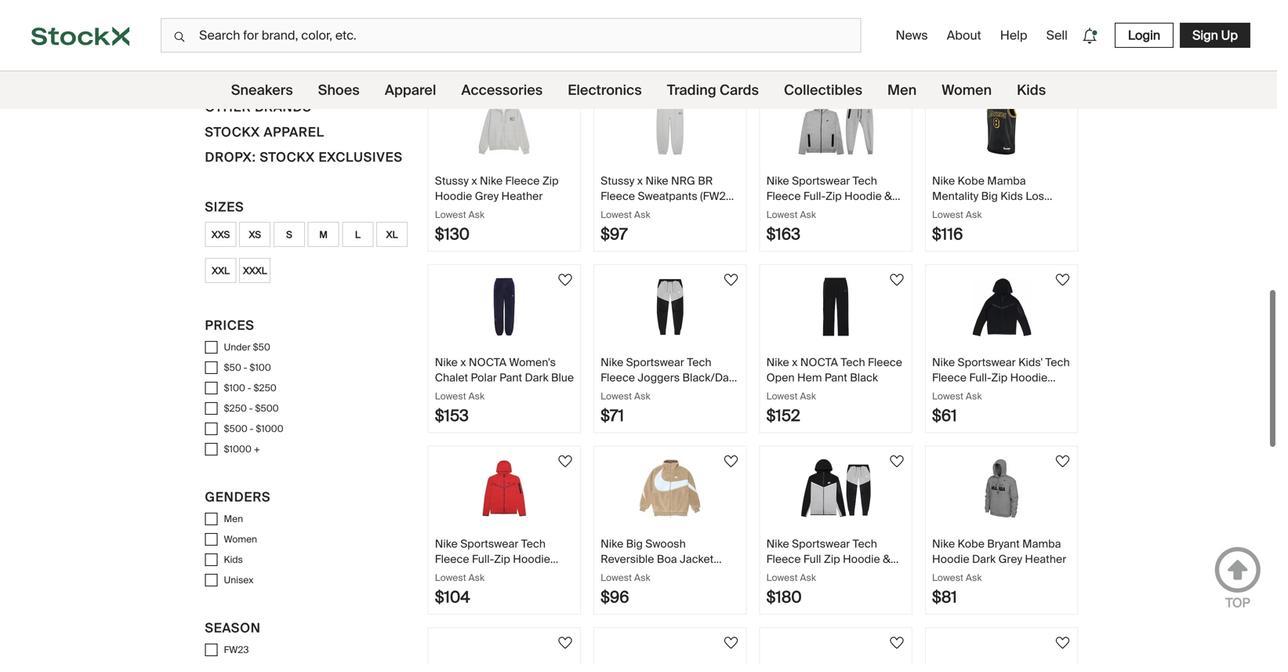 Task type: vqa. For each thing, say whether or not it's contained in the screenshot.
LONG
no



Task type: describe. For each thing, give the bounding box(es) containing it.
black/dark inside nike sportswear tech fleece joggers black/dark grey heather/white
[[683, 370, 739, 385]]

sportswear for $163
[[792, 174, 850, 188]]

dropx: stockx exclusives
[[205, 149, 403, 165]]

$1000 +
[[224, 443, 260, 455]]

black inside nike kobe bryant mamba hoodie black
[[641, 7, 669, 22]]

fw23
[[224, 644, 249, 656]]

genders
[[205, 489, 271, 506]]

dropx: stockx exclusives button
[[205, 147, 403, 173]]

follow image for $81
[[1054, 452, 1073, 471]]

follow image for $180
[[888, 452, 907, 471]]

white inside nike x off-white short sleeve top black
[[489, 0, 518, 7]]

$250 - $500
[[224, 402, 279, 415]]

hoodie inside nike sportswear tech fleece full-zip hoodie & joggers set dark heather grey/black
[[845, 189, 882, 203]]

dark inside nike sportswear tech fleece full-zip hoodie & joggers set dark heather grey/black
[[831, 204, 855, 218]]

zip for $104
[[494, 552, 511, 566]]

lowest for lowest ask $104
[[435, 572, 466, 584]]

heather inside stussy x nike nrg br fleece sweatpants (fw23) grey heather
[[627, 204, 669, 218]]

natural
[[767, 7, 804, 22]]

stussy x nike reversible varsity jacket medium olive/bright mandarin image
[[781, 641, 891, 664]]

xxs
[[212, 228, 230, 241]]

tech inside nike sportswear kids' tech fleece full-zip hoodie black/black
[[1046, 355, 1070, 370]]

0 horizontal spatial women
[[224, 533, 257, 546]]

lowest inside stussy x nike fleece zip hoodie grey heather lowest ask $130
[[435, 209, 466, 221]]

nike sportswear tech fleece full-zip hoodie university red
[[435, 537, 551, 582]]

prices
[[205, 317, 255, 334]]

lowest inside nike kobe bryant mamba hoodie dark grey heather lowest ask $81
[[933, 572, 964, 584]]

black inside nike x nocta tech fleece open hem pant black lowest ask $152
[[850, 370, 878, 385]]

joggers for $180
[[767, 567, 809, 582]]

heather inside stussy x nike fleece zip hoodie grey heather lowest ask $130
[[502, 189, 543, 203]]

kids inside product category switcher 'element'
[[1017, 81, 1047, 99]]

- for $100
[[248, 382, 251, 394]]

stussy x nike fleece zip hoodie grey heather image
[[450, 96, 560, 155]]

- for $50
[[244, 362, 247, 374]]

fleece inside nike x nocta tech fleece open hem pant black lowest ask $152
[[868, 355, 903, 370]]

nike for nike x stussy knit sweater natural
[[767, 0, 790, 7]]

red
[[488, 567, 508, 582]]

nike kobe bryant mamba hoodie dark grey heather lowest ask $81
[[933, 537, 1067, 607]]

lowest ask $61
[[933, 390, 982, 426]]

follow image for $71
[[722, 271, 741, 289]]

nike for nike sportswear tech fleece full-zip hoodie university red
[[435, 537, 458, 551]]

$61
[[933, 406, 957, 426]]

sweatpants
[[638, 189, 698, 203]]

hoodie inside nike sportswear tech fleece full zip hoodie & joggers set black/dark grey heather/white
[[843, 552, 881, 566]]

nike inside stussy x nike nrg br fleece sweatpants (fw23) grey heather
[[646, 174, 669, 188]]

zip for $180
[[824, 552, 841, 566]]

stockx logo link
[[0, 0, 161, 71]]

brands
[[255, 99, 312, 115]]

fleece inside stussy x nike fleece zip hoodie grey heather lowest ask $130
[[506, 174, 540, 188]]

s button
[[274, 222, 305, 247]]

x for sleeve
[[461, 0, 466, 7]]

sneakers link
[[231, 71, 293, 109]]

m
[[319, 228, 328, 241]]

nike sportswear tech fleece full-zip hoodie & joggers set dark heather grey/black image
[[781, 96, 891, 155]]

$100 - $250
[[224, 382, 277, 394]]

xl button
[[376, 222, 408, 247]]

sportswear for $104
[[461, 537, 519, 551]]

joggers inside nike sportswear tech fleece joggers black/dark grey heather/white
[[638, 370, 680, 385]]

product category switcher element
[[0, 71, 1278, 109]]

$180
[[767, 587, 802, 607]]

$500 - $1000
[[224, 423, 284, 435]]

heather inside nike kobe bryant mamba hoodie dark grey heather lowest ask $81
[[1025, 552, 1067, 566]]

set for $163
[[812, 204, 829, 218]]

yeezy gap
[[205, 74, 280, 90]]

Search... search field
[[161, 18, 862, 53]]

nike sportswear tech fleece full zip hoodie & joggers set black/dark grey heather/white image
[[781, 459, 891, 518]]

follow image for $104
[[556, 452, 575, 471]]

nike for nike kobe bryant mamba hoodie black
[[601, 0, 624, 7]]

stockx inside button
[[260, 149, 315, 165]]

chalet
[[435, 370, 468, 385]]

ask inside nike x nocta tech fleece open hem pant black lowest ask $152
[[800, 390, 817, 402]]

0 horizontal spatial men
[[224, 513, 243, 525]]

lowest for lowest ask $97
[[601, 209, 632, 221]]

hoodie inside nike sportswear kids' tech fleece full-zip hoodie black/black
[[1011, 370, 1048, 385]]

gap
[[252, 74, 280, 90]]

nike sportswear tech fleece full zip hoodie & joggers set black/dark grey heather/white
[[767, 537, 891, 597]]

dark inside nike kobe bryant mamba hoodie dark grey heather lowest ask $81
[[973, 552, 996, 566]]

the north face button
[[205, 22, 322, 47]]

& for $163
[[885, 189, 893, 203]]

nike x nocta women's chalet polar pant dark blue lowest ask $153
[[435, 355, 574, 426]]

the
[[205, 24, 232, 40]]

follow image for $96
[[722, 452, 741, 471]]

nike for nike sportswear kids' tech fleece full-zip hoodie black/black
[[933, 355, 955, 370]]

heather/white inside nike sportswear tech fleece joggers black/dark grey heather/white
[[627, 386, 702, 400]]

$97
[[601, 224, 628, 244]]

xl
[[386, 228, 398, 241]]

xs
[[249, 228, 261, 241]]

sportswear for $71
[[626, 355, 685, 370]]

short
[[520, 0, 548, 7]]

ask for lowest ask $163
[[800, 209, 817, 221]]

set for $180
[[812, 567, 829, 582]]

hoodie inside nike kobe bryant mamba hoodie dark grey heather lowest ask $81
[[933, 552, 970, 566]]

nike sportswear kids' tech fleece full-zip hoodie black/black image
[[947, 278, 1057, 336]]

nike for nike x nocta women's chalet polar pant dark blue lowest ask $153
[[435, 355, 458, 370]]

login button
[[1115, 23, 1174, 48]]

lowest for lowest ask $96
[[601, 572, 632, 584]]

tech for $104
[[521, 537, 546, 551]]

$152
[[767, 406, 801, 426]]

tech inside nike x nocta tech fleece open hem pant black lowest ask $152
[[841, 355, 866, 370]]

heather/white inside nike sportswear tech fleece full zip hoodie & joggers set black/dark grey heather/white
[[793, 582, 868, 597]]

ask for lowest ask $97
[[635, 209, 651, 221]]

ask inside nike kobe bryant mamba hoodie dark grey heather lowest ask $81
[[966, 572, 982, 584]]

other
[[205, 99, 251, 115]]

dark inside nike x nocta women's chalet polar pant dark blue lowest ask $153
[[525, 370, 549, 385]]

lowest ask $116
[[933, 209, 982, 244]]

collectibles link
[[784, 71, 863, 109]]

sportswear for $180
[[792, 537, 850, 551]]

kobe for dark
[[958, 537, 985, 551]]

lowest inside nike x nocta women's chalet polar pant dark blue lowest ask $153
[[435, 390, 466, 402]]

lowest for lowest ask $180
[[767, 572, 798, 584]]

grey for stussy x nike fleece zip hoodie grey heather lowest ask $130
[[475, 189, 499, 203]]

pant inside nike x nocta women's chalet polar pant dark blue lowest ask $153
[[500, 370, 522, 385]]

boa
[[657, 552, 677, 566]]

lowest ask $163
[[767, 209, 817, 244]]

big
[[626, 537, 643, 551]]

kids'
[[1019, 355, 1043, 370]]

apparel inside product category switcher 'element'
[[385, 81, 436, 99]]

fleece inside nike sportswear tech fleece full zip hoodie & joggers set black/dark grey heather/white
[[767, 552, 801, 566]]

black inside nike x off-white short sleeve top black
[[493, 7, 521, 22]]

l button
[[342, 222, 374, 247]]

nike for nike x nocta tech fleece open hem pant black lowest ask $152
[[767, 355, 790, 370]]

zip for $163
[[826, 189, 842, 203]]

nike x nocta tech fleece open hem pant black image
[[781, 278, 891, 336]]

nocta for $153
[[469, 355, 507, 370]]

ask for lowest ask $71
[[635, 390, 651, 402]]

$116
[[933, 224, 964, 244]]

sign up
[[1193, 27, 1238, 44]]

lowest ask
[[933, 27, 982, 39]]

follow image for $61
[[1054, 271, 1073, 289]]

lowest for lowest ask $116
[[933, 209, 964, 221]]

nike sportswear tech fleece full-zip hoodie & joggers set dark heather grey/black
[[767, 174, 899, 234]]

shoes link
[[318, 71, 360, 109]]

$153
[[435, 406, 469, 426]]

men inside product category switcher 'element'
[[888, 81, 917, 99]]

back to top image
[[1215, 547, 1262, 594]]

follow image for $163
[[888, 89, 907, 108]]

1 vertical spatial $250
[[224, 402, 247, 415]]

nike sportswear tech fleece joggers black/dark grey heather/white image
[[616, 278, 725, 336]]

stockx inside "button"
[[205, 124, 260, 140]]

$130
[[435, 224, 470, 244]]

fleece inside nike sportswear tech fleece joggers black/dark grey heather/white
[[601, 370, 635, 385]]

trading cards
[[667, 81, 759, 99]]

face
[[287, 24, 322, 40]]

xs button
[[239, 222, 271, 247]]

& for $180
[[883, 552, 891, 566]]

follow image for $97
[[722, 89, 741, 108]]

stockx apparel
[[205, 124, 325, 140]]

polar
[[471, 370, 497, 385]]

mamba for nike kobe bryant mamba hoodie dark grey heather lowest ask $81
[[1023, 537, 1062, 551]]

sign
[[1193, 27, 1219, 44]]

sportswear for $61
[[958, 355, 1016, 370]]

up
[[1222, 27, 1238, 44]]

lowest ask $97
[[601, 209, 651, 244]]

jacket
[[680, 552, 714, 566]]

ask inside nike x nocta women's chalet polar pant dark blue lowest ask $153
[[469, 390, 485, 402]]

nike for nike big swoosh reversible boa jacket (asia sizing) hemp white
[[601, 537, 624, 551]]

grey for nike kobe bryant mamba hoodie dark grey heather lowest ask $81
[[999, 552, 1023, 566]]

$71
[[601, 406, 624, 426]]

follow image for $152
[[888, 271, 907, 289]]

br
[[698, 174, 713, 188]]

season
[[205, 620, 261, 637]]

sizing)
[[628, 567, 662, 582]]

fleece inside nike sportswear tech fleece full-zip hoodie & joggers set dark heather grey/black
[[767, 189, 801, 203]]

1 horizontal spatial $250
[[254, 382, 277, 394]]

stussy x nike stone washed fleece zip hoodie black image
[[450, 641, 560, 664]]

sweater
[[860, 0, 901, 7]]

nike sportswear kids' tech fleece full-zip hoodie black/black
[[933, 355, 1070, 400]]

grey inside stussy x nike nrg br fleece sweatpants (fw23) grey heather
[[601, 204, 625, 218]]

xxxl button
[[239, 258, 271, 283]]

l
[[355, 228, 361, 241]]



Task type: locate. For each thing, give the bounding box(es) containing it.
stussy inside nike x stussy knit sweater natural
[[801, 0, 835, 7]]

xxs button
[[205, 222, 236, 247]]

stockx apparel button
[[205, 122, 325, 147]]

1 nocta from the left
[[469, 355, 507, 370]]

ask for lowest ask $61
[[966, 390, 982, 402]]

men down news link
[[888, 81, 917, 99]]

0 horizontal spatial apparel
[[264, 124, 325, 140]]

nike inside nike kobe bryant mamba hoodie dark grey heather lowest ask $81
[[933, 537, 955, 551]]

nocta for $152
[[801, 355, 838, 370]]

kobe inside nike kobe bryant mamba hoodie dark grey heather lowest ask $81
[[958, 537, 985, 551]]

white up the top
[[489, 0, 518, 7]]

zip inside nike sportswear tech fleece full-zip hoodie university red
[[494, 552, 511, 566]]

news
[[896, 27, 928, 44]]

stussy x nike nrg br fleece sweatpants (fw23) grey heather image
[[616, 96, 725, 155]]

lowest for lowest ask $61
[[933, 390, 964, 402]]

hoodie right full
[[843, 552, 881, 566]]

nike up "black/black"
[[933, 355, 955, 370]]

nike inside nike sportswear kids' tech fleece full-zip hoodie black/black
[[933, 355, 955, 370]]

tech for $180
[[853, 537, 878, 551]]

lowest up $61
[[933, 390, 964, 402]]

help
[[1001, 27, 1028, 44]]

(fw23)
[[701, 189, 735, 203]]

lowest inside lowest ask $180
[[767, 572, 798, 584]]

1 vertical spatial $1000
[[224, 443, 252, 455]]

1 set from the top
[[812, 204, 829, 218]]

nike x nocta women's chalet polar pant dark blue image
[[450, 278, 560, 336]]

2 horizontal spatial black
[[850, 370, 878, 385]]

0 vertical spatial white
[[489, 0, 518, 7]]

kids down help
[[1017, 81, 1047, 99]]

women
[[942, 81, 992, 99], [224, 533, 257, 546]]

electronics
[[568, 81, 642, 99]]

open
[[767, 370, 795, 385]]

1 pant from the left
[[500, 370, 522, 385]]

0 horizontal spatial stussy
[[435, 174, 469, 188]]

tech inside nike sportswear tech fleece joggers black/dark grey heather/white
[[687, 355, 712, 370]]

ask for lowest ask $104
[[469, 572, 485, 584]]

stussy left knit
[[801, 0, 835, 7]]

trading
[[667, 81, 717, 99]]

tech for $71
[[687, 355, 712, 370]]

ask
[[966, 27, 982, 39], [469, 209, 485, 221], [635, 209, 651, 221], [800, 209, 817, 221], [966, 209, 982, 221], [469, 390, 485, 402], [635, 390, 651, 402], [800, 390, 817, 402], [966, 390, 982, 402], [469, 572, 485, 584], [635, 572, 651, 584], [800, 572, 817, 584], [966, 572, 982, 584]]

nike inside nike x nocta tech fleece open hem pant black lowest ask $152
[[767, 355, 790, 370]]

lowest ask $104
[[435, 572, 485, 607]]

2 vertical spatial joggers
[[767, 567, 809, 582]]

- for $500
[[250, 423, 254, 435]]

follow image
[[556, 89, 575, 108], [888, 89, 907, 108], [888, 271, 907, 289], [556, 452, 575, 471], [722, 452, 741, 471], [1054, 452, 1073, 471], [722, 634, 741, 653], [888, 634, 907, 653], [1054, 634, 1073, 653]]

reversible
[[601, 552, 655, 566]]

1 horizontal spatial stussy
[[601, 174, 635, 188]]

lowest for lowest ask $71
[[601, 390, 632, 402]]

$250 down $100 - $250
[[224, 402, 247, 415]]

follow image for $130
[[556, 89, 575, 108]]

pant right hem
[[825, 370, 848, 385]]

nike inside nike x off-white short sleeve top black
[[435, 0, 458, 7]]

nike for nike kobe bryant mamba hoodie dark grey heather lowest ask $81
[[933, 537, 955, 551]]

fleece
[[506, 174, 540, 188], [601, 189, 635, 203], [767, 189, 801, 203], [868, 355, 903, 370], [601, 370, 635, 385], [933, 370, 967, 385], [435, 552, 470, 566], [767, 552, 801, 566]]

yeezy gap button
[[205, 72, 280, 97]]

ask for lowest ask $180
[[800, 572, 817, 584]]

0 vertical spatial dark
[[831, 204, 855, 218]]

x inside stussy x nike fleece zip hoodie grey heather lowest ask $130
[[472, 174, 477, 188]]

white inside nike big swoosh reversible boa jacket (asia sizing) hemp white
[[699, 567, 728, 582]]

1 vertical spatial stockx
[[260, 149, 315, 165]]

lowest up the '$163'
[[767, 209, 798, 221]]

x up natural
[[792, 0, 798, 7]]

ask inside lowest ask $71
[[635, 390, 651, 402]]

men
[[888, 81, 917, 99], [224, 513, 243, 525]]

tech right kids'
[[1046, 355, 1070, 370]]

fleece up university
[[435, 552, 470, 566]]

grey for nike sportswear tech fleece joggers black/dark grey heather/white
[[601, 386, 625, 400]]

accessories link
[[461, 71, 543, 109]]

set
[[812, 204, 829, 218], [812, 567, 829, 582]]

0 horizontal spatial mamba
[[691, 0, 730, 7]]

stussy up $130
[[435, 174, 469, 188]]

0 horizontal spatial kids
[[224, 554, 243, 566]]

0 horizontal spatial $250
[[224, 402, 247, 415]]

black/dark left open at bottom
[[683, 370, 739, 385]]

$100 down $50 - $100
[[224, 382, 245, 394]]

ask for lowest ask $116
[[966, 209, 982, 221]]

nike up sweatpants
[[646, 174, 669, 188]]

tech down "nike sportswear tech fleece full zip hoodie & joggers set black/dark grey heather/white" image
[[853, 537, 878, 551]]

sportswear up lowest ask $71
[[626, 355, 685, 370]]

ask inside lowest ask $104
[[469, 572, 485, 584]]

sneakers
[[231, 81, 293, 99]]

stussy inside stussy x nike fleece zip hoodie grey heather lowest ask $130
[[435, 174, 469, 188]]

unisex
[[224, 574, 254, 586]]

x inside nike x nocta tech fleece open hem pant black lowest ask $152
[[792, 355, 798, 370]]

lowest inside lowest ask $71
[[601, 390, 632, 402]]

sell link
[[1041, 21, 1074, 50]]

set inside nike sportswear tech fleece full zip hoodie & joggers set black/dark grey heather/white
[[812, 567, 829, 582]]

$104
[[435, 587, 470, 607]]

zip up "black/black"
[[992, 370, 1008, 385]]

women inside product category switcher 'element'
[[942, 81, 992, 99]]

- down under $50
[[244, 362, 247, 374]]

ask inside lowest ask $116
[[966, 209, 982, 221]]

0 vertical spatial heather/white
[[627, 386, 702, 400]]

dark down women's
[[525, 370, 549, 385]]

kobe for black
[[626, 0, 653, 7]]

1 horizontal spatial $1000
[[256, 423, 284, 435]]

ask for lowest ask $96
[[635, 572, 651, 584]]

zip right full
[[824, 552, 841, 566]]

set inside nike sportswear tech fleece full-zip hoodie & joggers set dark heather grey/black
[[812, 204, 829, 218]]

black right hem
[[850, 370, 878, 385]]

1 vertical spatial mamba
[[1023, 537, 1062, 551]]

0 vertical spatial men
[[888, 81, 917, 99]]

nike up university
[[435, 537, 458, 551]]

about
[[947, 27, 982, 44]]

1 horizontal spatial heather/white
[[793, 582, 868, 597]]

1 vertical spatial bryant
[[988, 537, 1020, 551]]

0 vertical spatial $500
[[255, 402, 279, 415]]

kids link
[[1017, 71, 1047, 109]]

black up product category switcher 'element'
[[641, 7, 669, 22]]

apparel up dropx: stockx exclusives
[[264, 124, 325, 140]]

sportswear inside nike sportswear kids' tech fleece full-zip hoodie black/black
[[958, 355, 1016, 370]]

x up open at bottom
[[792, 355, 798, 370]]

stockx down stockx apparel "button"
[[260, 149, 315, 165]]

x for fleece
[[637, 174, 643, 188]]

1 horizontal spatial $500
[[255, 402, 279, 415]]

full
[[804, 552, 822, 566]]

1 vertical spatial white
[[699, 567, 728, 582]]

full- inside nike sportswear tech fleece full-zip hoodie & joggers set dark heather grey/black
[[804, 189, 826, 203]]

nike big swoosh reversible boa jacket (asia sizing) hemp white image
[[616, 459, 725, 518]]

men down genders
[[224, 513, 243, 525]]

full- inside nike sportswear kids' tech fleece full-zip hoodie black/black
[[970, 370, 992, 385]]

1 vertical spatial apparel
[[264, 124, 325, 140]]

grey inside nike kobe bryant mamba hoodie dark grey heather lowest ask $81
[[999, 552, 1023, 566]]

x down stussy x nike fleece zip hoodie grey heather image at the left of page
[[472, 174, 477, 188]]

vlone
[[205, 49, 251, 65]]

lowest right news
[[933, 27, 964, 39]]

0 horizontal spatial nocta
[[469, 355, 507, 370]]

nike up lowest ask $163
[[767, 174, 790, 188]]

fleece left full
[[767, 552, 801, 566]]

1 vertical spatial kids
[[224, 554, 243, 566]]

nike kobe bryant mamba hoodie dark grey heather image
[[947, 459, 1057, 518]]

ask inside stussy x nike fleece zip hoodie grey heather lowest ask $130
[[469, 209, 485, 221]]

0 horizontal spatial kobe
[[626, 0, 653, 7]]

stussy x nike nrg br fleece sweatpants (fw23) grey heather
[[601, 174, 735, 218]]

stussy inside stussy x nike nrg br fleece sweatpants (fw23) grey heather
[[601, 174, 635, 188]]

1 horizontal spatial mamba
[[1023, 537, 1062, 551]]

sportswear inside nike sportswear tech fleece full-zip hoodie university red
[[461, 537, 519, 551]]

full- inside nike sportswear tech fleece full-zip hoodie university red
[[472, 552, 494, 566]]

hoodie down nike sportswear tech fleece full-zip hoodie & joggers set dark heather grey/black image
[[845, 189, 882, 203]]

vlone button
[[205, 47, 251, 72]]

black/dark inside nike sportswear tech fleece full zip hoodie & joggers set black/dark grey heather/white
[[831, 567, 888, 582]]

help link
[[994, 21, 1034, 50]]

kobe inside nike kobe bryant mamba hoodie black
[[626, 0, 653, 7]]

$77
[[435, 43, 461, 63]]

2 nocta from the left
[[801, 355, 838, 370]]

tech inside nike sportswear tech fleece full-zip hoodie university red
[[521, 537, 546, 551]]

electronics link
[[568, 71, 642, 109]]

stockx up dropx:
[[205, 124, 260, 140]]

1 horizontal spatial apparel
[[385, 81, 436, 99]]

yeezy
[[205, 74, 248, 90]]

white down jacket
[[699, 567, 728, 582]]

$250
[[254, 382, 277, 394], [224, 402, 247, 415]]

nike up lowest ask $180
[[767, 537, 790, 551]]

0 vertical spatial mamba
[[691, 0, 730, 7]]

lowest ask $180
[[767, 572, 817, 607]]

1 vertical spatial kobe
[[958, 537, 985, 551]]

sportswear
[[792, 174, 850, 188], [626, 355, 685, 370], [958, 355, 1016, 370], [461, 537, 519, 551], [792, 537, 850, 551]]

2 set from the top
[[812, 567, 829, 582]]

tech inside nike sportswear tech fleece full-zip hoodie & joggers set dark heather grey/black
[[853, 174, 878, 188]]

hoodie
[[601, 7, 638, 22], [435, 189, 472, 203], [845, 189, 882, 203], [1011, 370, 1048, 385], [513, 552, 551, 566], [843, 552, 881, 566], [933, 552, 970, 566]]

ask inside lowest ask $163
[[800, 209, 817, 221]]

0 horizontal spatial white
[[489, 0, 518, 7]]

0 vertical spatial &
[[885, 189, 893, 203]]

joggers up $180
[[767, 567, 809, 582]]

hoodie down kids'
[[1011, 370, 1048, 385]]

kids up unisex
[[224, 554, 243, 566]]

sell
[[1047, 27, 1068, 44]]

nrg
[[671, 174, 696, 188]]

fleece up lowest ask $97
[[601, 189, 635, 203]]

2 horizontal spatial dark
[[973, 552, 996, 566]]

lowest up $96
[[601, 572, 632, 584]]

$50 - $100
[[224, 362, 271, 374]]

other brands button
[[205, 97, 312, 122]]

men link
[[888, 71, 917, 109]]

joggers for $163
[[767, 204, 809, 218]]

full- up "red"
[[472, 552, 494, 566]]

x inside stussy x nike nrg br fleece sweatpants (fw23) grey heather
[[637, 174, 643, 188]]

tech inside nike sportswear tech fleece full zip hoodie & joggers set black/dark grey heather/white
[[853, 537, 878, 551]]

stussy for stussy x nike nrg br fleece sweatpants (fw23) grey heather
[[601, 174, 635, 188]]

0 horizontal spatial dark
[[525, 370, 549, 385]]

- up '$250 - $500'
[[248, 382, 251, 394]]

hoodie inside nike sportswear tech fleece full-zip hoodie university red
[[513, 552, 551, 566]]

- for $250
[[249, 402, 253, 415]]

x left the off-
[[461, 0, 466, 7]]

0 horizontal spatial black
[[493, 7, 521, 22]]

1 horizontal spatial men
[[888, 81, 917, 99]]

1 horizontal spatial bryant
[[988, 537, 1020, 551]]

2 vertical spatial full-
[[472, 552, 494, 566]]

mamba
[[691, 0, 730, 7], [1023, 537, 1062, 551]]

1 horizontal spatial women
[[942, 81, 992, 99]]

blue
[[551, 370, 574, 385]]

lowest for lowest ask
[[933, 27, 964, 39]]

tech down "nike x nocta tech fleece open hem pant black" image
[[841, 355, 866, 370]]

1 horizontal spatial $50
[[253, 341, 270, 353]]

0 horizontal spatial heather/white
[[627, 386, 702, 400]]

lowest inside lowest ask $163
[[767, 209, 798, 221]]

sportswear up grey/black
[[792, 174, 850, 188]]

fleece inside stussy x nike nrg br fleece sweatpants (fw23) grey heather
[[601, 189, 635, 203]]

nike inside nike sportswear tech fleece full zip hoodie & joggers set black/dark grey heather/white
[[767, 537, 790, 551]]

hoodie down 'nike sportswear tech fleece full-zip hoodie university red' image
[[513, 552, 551, 566]]

ask inside 'lowest ask $61'
[[966, 390, 982, 402]]

hoodie inside stussy x nike fleece zip hoodie grey heather lowest ask $130
[[435, 189, 472, 203]]

nike sportswear tech fleece full-zip hoodie university red image
[[450, 459, 560, 518]]

2 pant from the left
[[825, 370, 848, 385]]

zip inside nike sportswear kids' tech fleece full-zip hoodie black/black
[[992, 370, 1008, 385]]

follow image for $153
[[556, 271, 575, 289]]

nike inside nike kobe bryant mamba hoodie black
[[601, 0, 624, 7]]

fleece inside nike sportswear tech fleece full-zip hoodie university red
[[435, 552, 470, 566]]

sportswear inside nike sportswear tech fleece joggers black/dark grey heather/white
[[626, 355, 685, 370]]

ask for lowest ask
[[966, 27, 982, 39]]

nike for nike sportswear tech fleece full-zip hoodie & joggers set dark heather grey/black
[[767, 174, 790, 188]]

nocta up polar
[[469, 355, 507, 370]]

1 horizontal spatial kids
[[1017, 81, 1047, 99]]

bryant for dark
[[988, 537, 1020, 551]]

mamba for nike kobe bryant mamba hoodie black
[[691, 0, 730, 7]]

1 horizontal spatial pant
[[825, 370, 848, 385]]

nike up $88
[[601, 0, 624, 7]]

nike sportswear tech fleece graphic full-zip hoodie dark marine/blue/white image
[[947, 641, 1057, 664]]

sportswear up full
[[792, 537, 850, 551]]

dark right lowest ask $163
[[831, 204, 855, 218]]

$100 up $100 - $250
[[250, 362, 271, 374]]

1 vertical spatial heather/white
[[793, 582, 868, 597]]

lowest inside nike x nocta tech fleece open hem pant black lowest ask $152
[[767, 390, 798, 402]]

tech for $163
[[853, 174, 878, 188]]

0 horizontal spatial $100
[[224, 382, 245, 394]]

0 vertical spatial joggers
[[767, 204, 809, 218]]

heather
[[502, 189, 543, 203], [627, 204, 669, 218], [858, 204, 899, 218], [1025, 552, 1067, 566]]

1 vertical spatial $100
[[224, 382, 245, 394]]

0 horizontal spatial black/dark
[[683, 370, 739, 385]]

0 horizontal spatial pant
[[500, 370, 522, 385]]

zip inside nike sportswear tech fleece full zip hoodie & joggers set black/dark grey heather/white
[[824, 552, 841, 566]]

x for open
[[792, 355, 798, 370]]

women up unisex
[[224, 533, 257, 546]]

1 horizontal spatial kobe
[[958, 537, 985, 551]]

lowest inside lowest ask $104
[[435, 572, 466, 584]]

lowest up $130
[[435, 209, 466, 221]]

1 vertical spatial full-
[[970, 370, 992, 385]]

off-
[[469, 0, 489, 7]]

zip up "red"
[[494, 552, 511, 566]]

hoodie inside nike kobe bryant mamba hoodie black
[[601, 7, 638, 22]]

nike for nike sportswear tech fleece joggers black/dark grey heather/white
[[601, 355, 624, 370]]

0 horizontal spatial bryant
[[656, 0, 689, 7]]

university
[[435, 567, 485, 582]]

sportswear up "black/black"
[[958, 355, 1016, 370]]

1 horizontal spatial nocta
[[801, 355, 838, 370]]

xxl
[[212, 265, 230, 277]]

& inside nike sportswear tech fleece full-zip hoodie & joggers set dark heather grey/black
[[885, 189, 893, 203]]

nike sportswear tech fleece joggers black/dark grey heather/white
[[601, 355, 739, 400]]

x for natural
[[792, 0, 798, 7]]

1 vertical spatial dark
[[525, 370, 549, 385]]

0 vertical spatial $100
[[250, 362, 271, 374]]

cards
[[720, 81, 759, 99]]

bryant for black
[[656, 0, 689, 7]]

$250 up '$250 - $500'
[[254, 382, 277, 394]]

the north face
[[205, 24, 322, 40]]

nocta inside nike x nocta tech fleece open hem pant black lowest ask $152
[[801, 355, 838, 370]]

lowest for lowest ask $163
[[767, 209, 798, 221]]

$500 up $1000 +
[[224, 423, 248, 435]]

1 vertical spatial men
[[224, 513, 243, 525]]

0 vertical spatial $50
[[253, 341, 270, 353]]

lowest inside lowest ask $96
[[601, 572, 632, 584]]

0 vertical spatial women
[[942, 81, 992, 99]]

$1000 left '+'
[[224, 443, 252, 455]]

full- for $104
[[472, 552, 494, 566]]

dropx:
[[205, 149, 256, 165]]

hoodie up the $81
[[933, 552, 970, 566]]

under $50
[[224, 341, 270, 353]]

stockx logo image
[[31, 26, 129, 46]]

lowest up $180
[[767, 572, 798, 584]]

x for hoodie
[[472, 174, 477, 188]]

nike inside nike sportswear tech fleece full-zip hoodie university red
[[435, 537, 458, 551]]

lowest inside lowest ask $97
[[601, 209, 632, 221]]

black/dark right lowest ask $180
[[831, 567, 888, 582]]

& inside nike sportswear tech fleece full zip hoodie & joggers set black/dark grey heather/white
[[883, 552, 891, 566]]

x up chalet
[[461, 355, 466, 370]]

kobe
[[626, 0, 653, 7], [958, 537, 985, 551]]

grey
[[475, 189, 499, 203], [601, 204, 625, 218], [601, 386, 625, 400], [999, 552, 1023, 566], [767, 582, 791, 597]]

apparel down $77
[[385, 81, 436, 99]]

0 horizontal spatial $1000
[[224, 443, 252, 455]]

zip down stussy x nike fleece zip hoodie grey heather image at the left of page
[[543, 174, 559, 188]]

x inside nike x stussy knit sweater natural
[[792, 0, 798, 7]]

1 horizontal spatial black/dark
[[831, 567, 888, 582]]

0 vertical spatial $250
[[254, 382, 277, 394]]

1 vertical spatial $50
[[224, 362, 241, 374]]

+
[[254, 443, 260, 455]]

lowest inside 'lowest ask $61'
[[933, 390, 964, 402]]

other brands
[[205, 99, 312, 115]]

pant inside nike x nocta tech fleece open hem pant black lowest ask $152
[[825, 370, 848, 385]]

1 vertical spatial $500
[[224, 423, 248, 435]]

fleece up lowest ask $163
[[767, 189, 801, 203]]

nike up the $81
[[933, 537, 955, 551]]

0 vertical spatial stockx
[[205, 124, 260, 140]]

nike big swoosh reversible boa jacket (asia sizing) hemp white
[[601, 537, 728, 582]]

nike
[[435, 0, 458, 7], [601, 0, 624, 7], [767, 0, 790, 7], [480, 174, 503, 188], [646, 174, 669, 188], [767, 174, 790, 188], [435, 355, 458, 370], [601, 355, 624, 370], [767, 355, 790, 370], [933, 355, 955, 370], [435, 537, 458, 551], [601, 537, 624, 551], [767, 537, 790, 551], [933, 537, 955, 551]]

1 vertical spatial &
[[883, 552, 891, 566]]

knit
[[837, 0, 857, 7]]

nike up lowest ask $71
[[601, 355, 624, 370]]

$50 down under
[[224, 362, 241, 374]]

2 horizontal spatial stussy
[[801, 0, 835, 7]]

nocta up hem
[[801, 355, 838, 370]]

tech down 'nike sportswear tech fleece full-zip hoodie university red' image
[[521, 537, 546, 551]]

1 vertical spatial black/dark
[[831, 567, 888, 582]]

nike for nike sportswear tech fleece full zip hoodie & joggers set black/dark grey heather/white
[[767, 537, 790, 551]]

nike up sleeve
[[435, 0, 458, 7]]

0 vertical spatial bryant
[[656, 0, 689, 7]]

apparel inside "button"
[[264, 124, 325, 140]]

0 vertical spatial $1000
[[256, 423, 284, 435]]

nike for nike x off-white short sleeve top black
[[435, 0, 458, 7]]

1 horizontal spatial full-
[[804, 189, 826, 203]]

kobe up $88
[[626, 0, 653, 7]]

stussy up lowest ask $97
[[601, 174, 635, 188]]

apparel link
[[385, 71, 436, 109]]

mamba inside nike kobe bryant mamba hoodie dark grey heather lowest ask $81
[[1023, 537, 1062, 551]]

0 horizontal spatial $50
[[224, 362, 241, 374]]

mamba inside nike kobe bryant mamba hoodie black
[[691, 0, 730, 7]]

0 horizontal spatial $500
[[224, 423, 248, 435]]

follow image
[[722, 89, 741, 108], [556, 271, 575, 289], [722, 271, 741, 289], [1054, 271, 1073, 289], [888, 452, 907, 471], [556, 634, 575, 653]]

fleece inside nike sportswear kids' tech fleece full-zip hoodie black/black
[[933, 370, 967, 385]]

nike up chalet
[[435, 355, 458, 370]]

1 horizontal spatial black
[[641, 7, 669, 22]]

0 vertical spatial black/dark
[[683, 370, 739, 385]]

1 horizontal spatial dark
[[831, 204, 855, 218]]

full- for $163
[[804, 189, 826, 203]]

full- up grey/black
[[804, 189, 826, 203]]

$50 right under
[[253, 341, 270, 353]]

nike inside stussy x nike fleece zip hoodie grey heather lowest ask $130
[[480, 174, 503, 188]]

xxxl
[[243, 265, 267, 277]]

zip
[[543, 174, 559, 188], [826, 189, 842, 203], [992, 370, 1008, 385], [494, 552, 511, 566], [824, 552, 841, 566]]

trading cards link
[[667, 71, 759, 109]]

hoodie up $130
[[435, 189, 472, 203]]

2 vertical spatial dark
[[973, 552, 996, 566]]

nike down stussy x nike fleece zip hoodie grey heather image at the left of page
[[480, 174, 503, 188]]

news link
[[890, 21, 935, 50]]

nike sportswear tech fleece hoodie midnight navy/black image
[[616, 641, 725, 664]]

0 vertical spatial set
[[812, 204, 829, 218]]

heather inside nike sportswear tech fleece full-zip hoodie & joggers set dark heather grey/black
[[858, 204, 899, 218]]

set up grey/black
[[812, 204, 829, 218]]

0 vertical spatial apparel
[[385, 81, 436, 99]]

joggers inside nike sportswear tech fleece full-zip hoodie & joggers set dark heather grey/black
[[767, 204, 809, 218]]

full-
[[804, 189, 826, 203], [970, 370, 992, 385], [472, 552, 494, 566]]

grey inside nike sportswear tech fleece full zip hoodie & joggers set black/dark grey heather/white
[[767, 582, 791, 597]]

lowest up $97
[[601, 209, 632, 221]]

nike inside nike sportswear tech fleece full-zip hoodie & joggers set dark heather grey/black
[[767, 174, 790, 188]]

lowest up the $81
[[933, 572, 964, 584]]

joggers up grey/black
[[767, 204, 809, 218]]

- down $100 - $250
[[249, 402, 253, 415]]

2 horizontal spatial full-
[[970, 370, 992, 385]]

lowest up $116
[[933, 209, 964, 221]]

top
[[1226, 595, 1251, 611]]

stussy for stussy x nike fleece zip hoodie grey heather lowest ask $130
[[435, 174, 469, 188]]

notification unread icon image
[[1079, 25, 1101, 47]]

0 vertical spatial full-
[[804, 189, 826, 203]]

top
[[472, 7, 491, 22]]

set down full
[[812, 567, 829, 582]]

joggers up lowest ask $71
[[638, 370, 680, 385]]

women down "about"
[[942, 81, 992, 99]]

zip inside nike sportswear tech fleece full-zip hoodie & joggers set dark heather grey/black
[[826, 189, 842, 203]]

$50
[[253, 341, 270, 353], [224, 362, 241, 374]]

lowest up $71
[[601, 390, 632, 402]]

grey/black
[[767, 219, 823, 234]]

sportswear inside nike sportswear tech fleece full zip hoodie & joggers set black/dark grey heather/white
[[792, 537, 850, 551]]

x for polar
[[461, 355, 466, 370]]

1 vertical spatial set
[[812, 567, 829, 582]]

fleece up lowest ask $71
[[601, 370, 635, 385]]

1 horizontal spatial $100
[[250, 362, 271, 374]]

swoosh
[[646, 537, 686, 551]]

lowest down open at bottom
[[767, 390, 798, 402]]

sleeve
[[435, 7, 469, 22]]

x inside nike x nocta women's chalet polar pant dark blue lowest ask $153
[[461, 355, 466, 370]]

$145
[[767, 43, 801, 63]]

bryant inside nike kobe bryant mamba hoodie black
[[656, 0, 689, 7]]

0 horizontal spatial full-
[[472, 552, 494, 566]]

0 vertical spatial kobe
[[626, 0, 653, 7]]

ask inside lowest ask $180
[[800, 572, 817, 584]]

fleece down stussy x nike fleece zip hoodie grey heather image at the left of page
[[506, 174, 540, 188]]

1 vertical spatial women
[[224, 533, 257, 546]]

shoes
[[318, 81, 360, 99]]

1 horizontal spatial white
[[699, 567, 728, 582]]

nike inside nike x nocta women's chalet polar pant dark blue lowest ask $153
[[435, 355, 458, 370]]

fleece down "nike x nocta tech fleece open hem pant black" image
[[868, 355, 903, 370]]

$500 up the $500 - $1000
[[255, 402, 279, 415]]

zip inside stussy x nike fleece zip hoodie grey heather lowest ask $130
[[543, 174, 559, 188]]

full- up "black/black"
[[970, 370, 992, 385]]

1 vertical spatial joggers
[[638, 370, 680, 385]]

nike kobe mamba mentality big kids los angeles lakers city edition swingman jersey (fw23) black image
[[947, 96, 1057, 155]]

black right the top
[[493, 7, 521, 22]]

sizes
[[205, 199, 244, 215]]

nike up reversible
[[601, 537, 624, 551]]

0 vertical spatial kids
[[1017, 81, 1047, 99]]

tech down nike sportswear tech fleece joggers black/dark grey heather/white image
[[687, 355, 712, 370]]

north
[[236, 24, 284, 40]]



